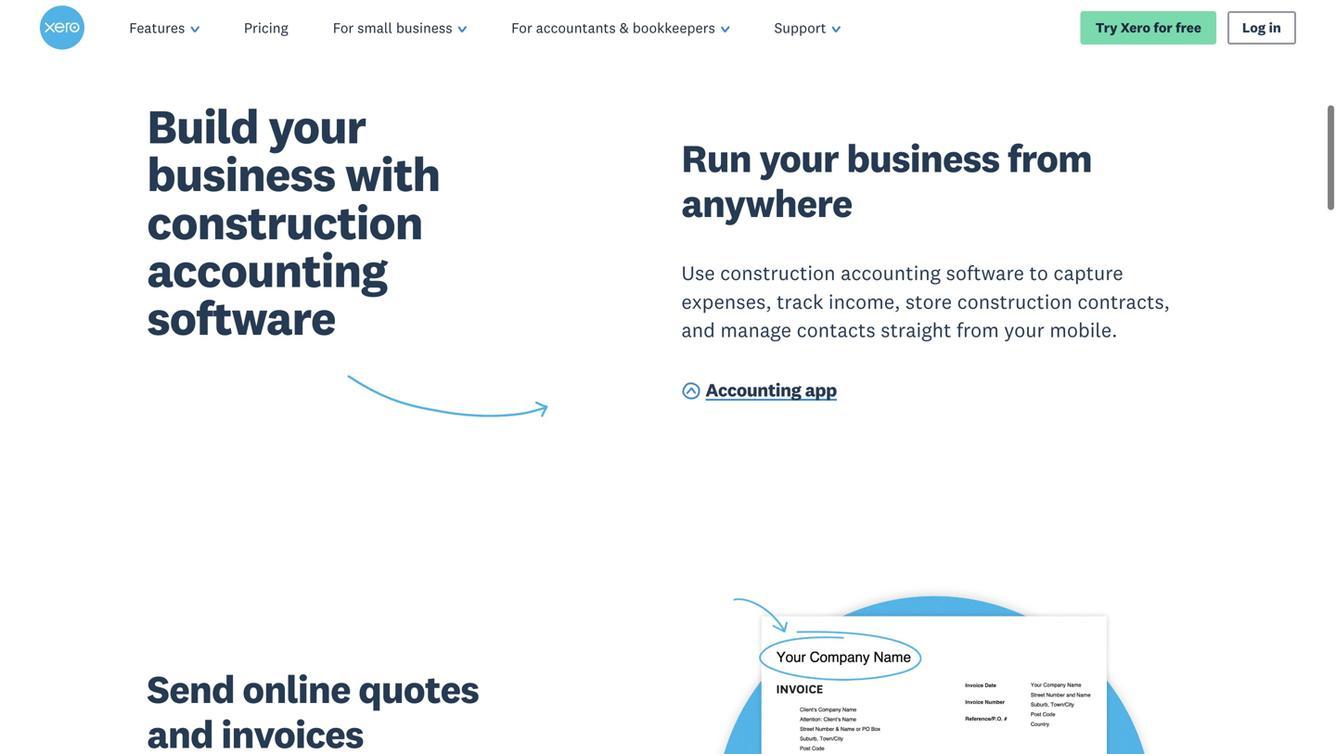 Task type: locate. For each thing, give the bounding box(es) containing it.
&
[[620, 19, 629, 37]]

construction
[[147, 192, 423, 252], [721, 261, 836, 286], [958, 289, 1073, 315]]

1 horizontal spatial and
[[682, 318, 716, 343]]

accountants
[[536, 19, 616, 37]]

1 vertical spatial software
[[147, 288, 336, 348]]

features
[[129, 19, 185, 37]]

your inside build your business with construction accounting software
[[268, 97, 366, 156]]

0 vertical spatial from
[[1008, 134, 1093, 183]]

2 for from the left
[[512, 19, 533, 37]]

software
[[947, 261, 1025, 286], [147, 288, 336, 348]]

0 horizontal spatial for
[[333, 19, 354, 37]]

0 horizontal spatial and
[[147, 710, 213, 755]]

1 horizontal spatial business
[[396, 19, 453, 37]]

0 horizontal spatial accounting
[[147, 240, 387, 300]]

for small business
[[333, 19, 453, 37]]

for left small
[[333, 19, 354, 37]]

business inside build your business with construction accounting software
[[147, 145, 335, 204]]

0 vertical spatial construction
[[147, 192, 423, 252]]

1 horizontal spatial accounting
[[841, 261, 942, 286]]

and inside use construction accounting software to capture expenses, track income, store construction contracts, and manage contacts straight from your mobile.
[[682, 318, 716, 343]]

0 horizontal spatial your
[[268, 97, 366, 156]]

an invoice template for construction accounting and financial management. image
[[682, 562, 1190, 755]]

1 horizontal spatial for
[[512, 19, 533, 37]]

and inside send online quotes and invoices
[[147, 710, 213, 755]]

for
[[1154, 19, 1173, 36]]

your inside run your business from anywhere
[[760, 134, 839, 183]]

build your business with construction accounting software
[[147, 97, 440, 348]]

1 horizontal spatial construction
[[721, 261, 836, 286]]

business inside run your business from anywhere
[[847, 134, 1000, 183]]

business inside the for small business dropdown button
[[396, 19, 453, 37]]

0 vertical spatial software
[[947, 261, 1025, 286]]

send online quotes and invoices
[[147, 665, 479, 755]]

2 horizontal spatial your
[[1005, 318, 1045, 343]]

1 horizontal spatial from
[[1008, 134, 1093, 183]]

business for run
[[847, 134, 1000, 183]]

accounting inside build your business with construction accounting software
[[147, 240, 387, 300]]

log in
[[1243, 19, 1282, 36]]

your
[[268, 97, 366, 156], [760, 134, 839, 183], [1005, 318, 1045, 343]]

for accountants & bookkeepers
[[512, 19, 716, 37]]

contracts,
[[1078, 289, 1171, 315]]

for for for accountants & bookkeepers
[[512, 19, 533, 37]]

try xero for free link
[[1081, 11, 1217, 45]]

your for run
[[760, 134, 839, 183]]

features button
[[107, 0, 222, 56]]

use
[[682, 261, 716, 286]]

from
[[1008, 134, 1093, 183], [957, 318, 1000, 343]]

2 horizontal spatial business
[[847, 134, 1000, 183]]

1 for from the left
[[333, 19, 354, 37]]

2 horizontal spatial construction
[[958, 289, 1073, 315]]

build
[[147, 97, 259, 156]]

track
[[777, 289, 824, 315]]

for for for small business
[[333, 19, 354, 37]]

support button
[[752, 0, 864, 56]]

accounting
[[147, 240, 387, 300], [841, 261, 942, 286]]

0 horizontal spatial construction
[[147, 192, 423, 252]]

capture
[[1054, 261, 1124, 286]]

1 horizontal spatial your
[[760, 134, 839, 183]]

0 horizontal spatial from
[[957, 318, 1000, 343]]

for
[[333, 19, 354, 37], [512, 19, 533, 37]]

0 horizontal spatial software
[[147, 288, 336, 348]]

1 vertical spatial from
[[957, 318, 1000, 343]]

0 horizontal spatial business
[[147, 145, 335, 204]]

try xero for free
[[1096, 19, 1202, 36]]

1 horizontal spatial software
[[947, 261, 1025, 286]]

for left accountants
[[512, 19, 533, 37]]

store
[[906, 289, 953, 315]]

accounting
[[706, 379, 802, 402]]

business
[[396, 19, 453, 37], [847, 134, 1000, 183], [147, 145, 335, 204]]

0 vertical spatial and
[[682, 318, 716, 343]]

and
[[682, 318, 716, 343], [147, 710, 213, 755]]

mobile.
[[1050, 318, 1118, 343]]

anywhere
[[682, 179, 853, 227]]

your inside use construction accounting software to capture expenses, track income, store construction contracts, and manage contacts straight from your mobile.
[[1005, 318, 1045, 343]]

2 vertical spatial construction
[[958, 289, 1073, 315]]

1 vertical spatial and
[[147, 710, 213, 755]]



Task type: describe. For each thing, give the bounding box(es) containing it.
log
[[1243, 19, 1267, 36]]

use construction accounting software to capture expenses, track income, store construction contracts, and manage contacts straight from your mobile.
[[682, 261, 1171, 343]]

online
[[243, 665, 351, 714]]

support
[[775, 19, 827, 37]]

software inside use construction accounting software to capture expenses, track income, store construction contracts, and manage contacts straight from your mobile.
[[947, 261, 1025, 286]]

manage
[[721, 318, 792, 343]]

1 vertical spatial construction
[[721, 261, 836, 286]]

send
[[147, 665, 235, 714]]

log in link
[[1228, 11, 1297, 45]]

from inside use construction accounting software to capture expenses, track income, store construction contracts, and manage contacts straight from your mobile.
[[957, 318, 1000, 343]]

try
[[1096, 19, 1118, 36]]

small
[[358, 19, 393, 37]]

contacts
[[797, 318, 876, 343]]

pricing
[[244, 19, 288, 37]]

run your business from anywhere
[[682, 134, 1093, 227]]

accounting inside use construction accounting software to capture expenses, track income, store construction contracts, and manage contacts straight from your mobile.
[[841, 261, 942, 286]]

xero
[[1121, 19, 1151, 36]]

business for build
[[147, 145, 335, 204]]

for small business button
[[311, 0, 489, 56]]

run
[[682, 134, 752, 183]]

to
[[1030, 261, 1049, 286]]

in
[[1270, 19, 1282, 36]]

free
[[1176, 19, 1202, 36]]

accounting app
[[706, 379, 837, 402]]

invoices
[[221, 710, 364, 755]]

straight
[[881, 318, 952, 343]]

your for build
[[268, 97, 366, 156]]

software inside build your business with construction accounting software
[[147, 288, 336, 348]]

with
[[345, 145, 440, 204]]

construction inside build your business with construction accounting software
[[147, 192, 423, 252]]

for accountants & bookkeepers button
[[489, 0, 752, 56]]

income,
[[829, 289, 901, 315]]

bookkeepers
[[633, 19, 716, 37]]

quotes
[[359, 665, 479, 714]]

xero homepage image
[[40, 6, 85, 50]]

from inside run your business from anywhere
[[1008, 134, 1093, 183]]

expenses,
[[682, 289, 772, 315]]

pricing link
[[222, 0, 311, 56]]

business for for
[[396, 19, 453, 37]]

app
[[806, 379, 837, 402]]

accounting app button
[[682, 378, 837, 406]]



Task type: vqa. For each thing, say whether or not it's contained in the screenshot.
send online quotes and invoices on the bottom
yes



